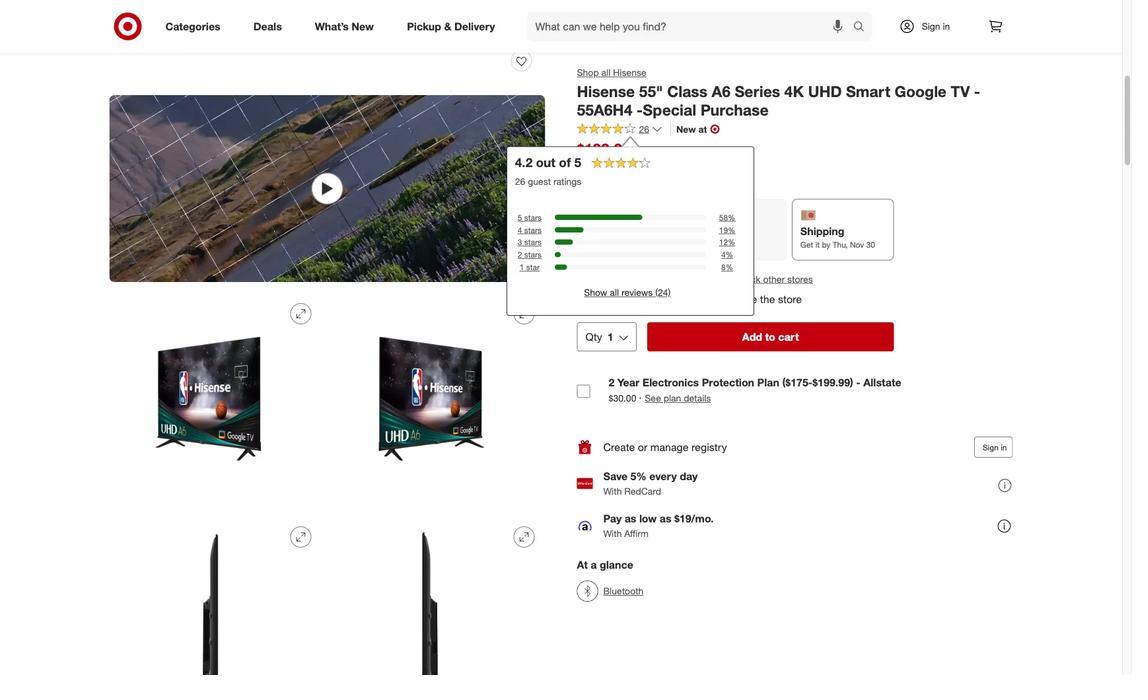 Task type: vqa. For each thing, say whether or not it's contained in the screenshot.


Task type: describe. For each thing, give the bounding box(es) containing it.
new at
[[677, 123, 708, 135]]

san
[[631, 272, 650, 285]]

ratings
[[554, 175, 582, 187]]

series
[[735, 82, 781, 100]]

1 star
[[520, 262, 540, 272]]

in inside sign in link
[[944, 20, 951, 32]]

shipping get it by thu, nov 30
[[801, 225, 876, 250]]

qty 1
[[586, 331, 614, 344]]

33
[[650, 162, 659, 172]]

4 for 4 %
[[722, 250, 726, 260]]

by
[[823, 240, 831, 250]]

all for hisense
[[602, 67, 611, 78]]

8 %
[[722, 262, 734, 272]]

2 year electronics protection plan ($175-$199.99) - allstate $30.00 · see plan details
[[609, 377, 902, 405]]

0 horizontal spatial at
[[618, 272, 628, 285]]

save
[[599, 162, 615, 172]]

purchase
[[701, 101, 769, 119]]

2 as from the left
[[660, 513, 672, 526]]

to
[[766, 331, 776, 344]]

pickup ready within 2 hours
[[586, 225, 660, 250]]

58 %
[[720, 213, 736, 222]]

26 for 26 guest ratings
[[515, 175, 526, 187]]

sign in inside button
[[983, 443, 1008, 452]]

1 vertical spatial new
[[677, 123, 696, 135]]

see plan details button
[[645, 392, 712, 405]]

4 %
[[722, 250, 734, 260]]

show
[[584, 287, 608, 298]]

hisense 55&#34; class a6 series 4k uhd smart google tv - 55a6h4 -special purchase, 6 of 7 image
[[333, 516, 546, 676]]

search
[[848, 21, 880, 34]]

tv
[[951, 82, 971, 100]]

glance
[[600, 559, 634, 571]]

0 vertical spatial sign
[[923, 20, 941, 32]]

3 stars
[[518, 237, 542, 247]]

for
[[680, 293, 692, 306]]

registry
[[692, 441, 728, 454]]

purchased
[[604, 175, 648, 187]]

2 inside pickup ready within 2 hours
[[634, 240, 638, 250]]

26 guest ratings
[[515, 175, 582, 187]]

2 horizontal spatial -
[[975, 82, 981, 100]]

google
[[895, 82, 947, 100]]

add to cart button
[[648, 323, 895, 352]]

guest
[[528, 175, 551, 187]]

new inside what's new link
[[352, 20, 374, 33]]

ready within 2 hours for pickup inside the store
[[577, 293, 802, 306]]

(
[[648, 162, 650, 172]]

% for 19
[[728, 225, 736, 235]]

hisense 55&#34; class a6 series 4k uhd smart google tv - 55a6h4 -special purchase, 4 of 7 image
[[333, 293, 546, 506]]

4 for 4 stars
[[518, 225, 522, 235]]

show all reviews (24)
[[584, 287, 671, 298]]

0 horizontal spatial 5
[[518, 213, 522, 222]]

4.2 out of 5
[[515, 155, 582, 170]]

allstate
[[864, 377, 902, 389]]

sign in button
[[975, 437, 1014, 458]]

0 vertical spatial hisense
[[614, 67, 647, 78]]

1 vertical spatial ready
[[577, 293, 608, 306]]

$
[[617, 162, 621, 172]]

hisense 55&#34; class a6 series 4k uhd smart google tv - 55a6h4 -special purchase, 3 of 7 image
[[109, 293, 322, 506]]

save
[[604, 470, 628, 483]]

what's new link
[[304, 12, 391, 41]]

jose
[[653, 272, 677, 285]]

redcard
[[625, 486, 662, 497]]

in inside 'sign in' button
[[1002, 443, 1008, 452]]

what's new
[[315, 20, 374, 33]]

save 5% every day with redcard
[[604, 470, 698, 497]]

- inside 2 year electronics protection plan ($175-$199.99) - allstate $30.00 · see plan details
[[857, 377, 861, 389]]

&
[[445, 20, 452, 33]]

create or manage registry
[[604, 441, 728, 454]]

special
[[643, 101, 697, 119]]

0 vertical spatial sign in
[[923, 20, 951, 32]]

star
[[527, 262, 540, 272]]

cart
[[779, 331, 800, 344]]

4k
[[785, 82, 804, 100]]

within inside pickup ready within 2 hours
[[611, 240, 632, 250]]

($175-
[[783, 377, 813, 389]]

26 for 26
[[640, 123, 650, 135]]

ready inside pickup ready within 2 hours
[[586, 240, 609, 250]]

4.2
[[515, 155, 533, 170]]

2 down 3
[[518, 250, 522, 260]]

when
[[577, 175, 601, 187]]

see
[[645, 393, 662, 404]]

·
[[639, 392, 642, 405]]

stores
[[788, 273, 813, 285]]

% for 4
[[726, 250, 734, 260]]

pickup & delivery
[[407, 20, 495, 33]]

shop
[[577, 67, 599, 78]]

19 %
[[720, 225, 736, 235]]

3
[[518, 237, 522, 247]]

qty
[[586, 331, 603, 344]]

oakridge
[[680, 272, 726, 285]]

affirm
[[625, 528, 649, 539]]

categories
[[166, 20, 221, 33]]

1 as from the left
[[625, 513, 637, 526]]

pickup
[[695, 293, 727, 306]]

not
[[694, 241, 707, 251]]

with inside the save 5% every day with redcard
[[604, 486, 622, 497]]

delivery inside delivery not available
[[694, 226, 735, 238]]

nov
[[851, 240, 865, 250]]

55a6h4
[[577, 101, 633, 119]]

every
[[650, 470, 677, 483]]

create
[[604, 441, 635, 454]]

$199.99 reg $299.99 sale save $ 100.00 ( 33 when purchased online
[[577, 140, 675, 187]]

out
[[536, 155, 556, 170]]

uhd
[[809, 82, 842, 100]]

1 vertical spatial -
[[637, 101, 643, 119]]

all for (24)
[[610, 287, 619, 298]]

plan
[[664, 393, 682, 404]]



Task type: locate. For each thing, give the bounding box(es) containing it.
1 horizontal spatial delivery
[[694, 226, 735, 238]]

None checkbox
[[577, 385, 591, 398]]

$299.99
[[647, 147, 675, 157]]

0 vertical spatial 4
[[518, 225, 522, 235]]

0 vertical spatial in
[[944, 20, 951, 32]]

0 vertical spatial 26
[[640, 123, 650, 135]]

pickup inside pickup ready within 2 hours
[[586, 225, 620, 238]]

2 stars from the top
[[525, 225, 542, 235]]

0 horizontal spatial 26
[[515, 175, 526, 187]]

1 left star
[[520, 262, 524, 272]]

with down save
[[604, 486, 622, 497]]

deals link
[[242, 12, 299, 41]]

what's
[[315, 20, 349, 33]]

at right the up
[[618, 272, 628, 285]]

%
[[728, 213, 736, 222], [728, 225, 736, 235], [728, 237, 736, 247], [726, 250, 734, 260], [726, 262, 734, 272]]

0 horizontal spatial as
[[625, 513, 637, 526]]

% down the 58 %
[[728, 225, 736, 235]]

1 with from the top
[[604, 486, 622, 497]]

26 up reg
[[640, 123, 650, 135]]

1 horizontal spatial pickup
[[586, 225, 620, 238]]

stars for 4 stars
[[525, 225, 542, 235]]

sign inside button
[[983, 443, 999, 452]]

4 stars from the top
[[525, 250, 542, 260]]

30
[[867, 240, 876, 250]]

What can we help you find? suggestions appear below search field
[[528, 12, 857, 41]]

stars up star
[[525, 250, 542, 260]]

of
[[559, 155, 571, 170]]

available
[[709, 241, 740, 251]]

26
[[640, 123, 650, 135], [515, 175, 526, 187]]

- down 55"
[[637, 101, 643, 119]]

pickup
[[407, 20, 442, 33], [586, 225, 620, 238]]

- right tv
[[975, 82, 981, 100]]

0 vertical spatial delivery
[[455, 20, 495, 33]]

smart
[[847, 82, 891, 100]]

0 horizontal spatial sign in
[[923, 20, 951, 32]]

0 vertical spatial ready
[[586, 240, 609, 250]]

1
[[520, 262, 524, 272], [608, 331, 614, 344]]

26 link
[[577, 123, 663, 138]]

26 inside 26 link
[[640, 123, 650, 135]]

4 up 8
[[722, 250, 726, 260]]

a6
[[712, 82, 731, 100]]

$30.00
[[609, 393, 637, 404]]

2
[[634, 240, 638, 250], [518, 250, 522, 260], [641, 293, 647, 306], [609, 377, 615, 389]]

$19/mo.
[[675, 513, 714, 526]]

hours down jose
[[650, 293, 677, 306]]

all inside show all reviews (24) button
[[610, 287, 619, 298]]

26 down 4.2
[[515, 175, 526, 187]]

add
[[743, 331, 763, 344]]

-
[[975, 82, 981, 100], [637, 101, 643, 119], [857, 377, 861, 389]]

in
[[944, 20, 951, 32], [1002, 443, 1008, 452]]

reg
[[634, 147, 645, 157]]

0 horizontal spatial pickup
[[407, 20, 442, 33]]

1 vertical spatial sign
[[983, 443, 999, 452]]

hisense up 55a6h4
[[577, 82, 635, 100]]

new
[[352, 20, 374, 33], [677, 123, 696, 135]]

reviews
[[622, 287, 653, 298]]

1 vertical spatial at
[[618, 272, 628, 285]]

2 inside 2 year electronics protection plan ($175-$199.99) - allstate $30.00 · see plan details
[[609, 377, 615, 389]]

0 vertical spatial with
[[604, 486, 622, 497]]

with down "pay"
[[604, 528, 622, 539]]

stars down 5 stars
[[525, 225, 542, 235]]

1 vertical spatial 1
[[608, 331, 614, 344]]

stars for 2 stars
[[525, 250, 542, 260]]

1 horizontal spatial sign
[[983, 443, 999, 452]]

% down 19 % at the top of the page
[[728, 237, 736, 247]]

sign in link
[[889, 12, 971, 41]]

1 vertical spatial 26
[[515, 175, 526, 187]]

as right low
[[660, 513, 672, 526]]

1 vertical spatial with
[[604, 528, 622, 539]]

check other stores
[[734, 273, 813, 285]]

- left allstate
[[857, 377, 861, 389]]

as up affirm
[[625, 513, 637, 526]]

check other stores button
[[734, 272, 814, 286]]

4 up 3
[[518, 225, 522, 235]]

stars up 4 stars
[[525, 213, 542, 222]]

shipping
[[801, 225, 845, 238]]

hisense up 55"
[[614, 67, 647, 78]]

1 vertical spatial all
[[610, 287, 619, 298]]

within down san
[[610, 293, 638, 306]]

0 vertical spatial pickup
[[407, 20, 442, 33]]

1 horizontal spatial 5
[[575, 155, 582, 170]]

0 horizontal spatial sign
[[923, 20, 941, 32]]

4
[[518, 225, 522, 235], [722, 250, 726, 260]]

bluetooth
[[604, 586, 644, 597]]

1 vertical spatial 4
[[722, 250, 726, 260]]

day
[[680, 470, 698, 483]]

new down special
[[677, 123, 696, 135]]

1 vertical spatial sign in
[[983, 443, 1008, 452]]

other
[[764, 273, 785, 285]]

sign
[[923, 20, 941, 32], [983, 443, 999, 452]]

1 vertical spatial hours
[[650, 293, 677, 306]]

0 vertical spatial hours
[[640, 240, 660, 250]]

4 stars
[[518, 225, 542, 235]]

1 horizontal spatial at
[[699, 123, 708, 135]]

it
[[816, 240, 820, 250]]

hisense 55&#34; class a6 series 4k uhd smart google tv - 55a6h4 -special purchase, 1 of 7 image
[[109, 0, 546, 85]]

5 up 4 stars
[[518, 213, 522, 222]]

sign in
[[923, 20, 951, 32], [983, 443, 1008, 452]]

1 horizontal spatial 26
[[640, 123, 650, 135]]

% for 58
[[728, 213, 736, 222]]

get
[[801, 240, 814, 250]]

% up 8 %
[[726, 250, 734, 260]]

0 vertical spatial at
[[699, 123, 708, 135]]

$199.99
[[577, 140, 631, 158]]

deals
[[254, 20, 282, 33]]

hours inside pickup ready within 2 hours
[[640, 240, 660, 250]]

as
[[625, 513, 637, 526], [660, 513, 672, 526]]

0 vertical spatial -
[[975, 82, 981, 100]]

at down purchase
[[699, 123, 708, 135]]

3 stars from the top
[[525, 237, 542, 247]]

pickup left &
[[407, 20, 442, 33]]

1 horizontal spatial sign in
[[983, 443, 1008, 452]]

2 left the year
[[609, 377, 615, 389]]

ready up pick
[[586, 240, 609, 250]]

0 horizontal spatial -
[[637, 101, 643, 119]]

pick
[[577, 272, 599, 285]]

1 vertical spatial 5
[[518, 213, 522, 222]]

2 left (24)
[[641, 293, 647, 306]]

delivery
[[455, 20, 495, 33], [694, 226, 735, 238]]

1 vertical spatial hisense
[[577, 82, 635, 100]]

1 horizontal spatial -
[[857, 377, 861, 389]]

5 right of
[[575, 155, 582, 170]]

1 vertical spatial within
[[610, 293, 638, 306]]

0 horizontal spatial new
[[352, 20, 374, 33]]

within up the up
[[611, 240, 632, 250]]

protection
[[702, 377, 755, 389]]

5
[[575, 155, 582, 170], [518, 213, 522, 222]]

0 vertical spatial 1
[[520, 262, 524, 272]]

$199.99)
[[813, 377, 854, 389]]

0 vertical spatial 5
[[575, 155, 582, 170]]

0 vertical spatial all
[[602, 67, 611, 78]]

within
[[611, 240, 632, 250], [610, 293, 638, 306]]

2 with from the top
[[604, 528, 622, 539]]

1 right qty
[[608, 331, 614, 344]]

1 horizontal spatial new
[[677, 123, 696, 135]]

thu,
[[833, 240, 848, 250]]

pick up at san jose oakridge
[[577, 272, 726, 285]]

all inside shop all hisense hisense 55" class a6 series 4k uhd smart google tv - 55a6h4 -special purchase
[[602, 67, 611, 78]]

pickup for ready
[[586, 225, 620, 238]]

% up 19 % at the top of the page
[[728, 213, 736, 222]]

class
[[668, 82, 708, 100]]

electronics
[[643, 377, 699, 389]]

low
[[640, 513, 657, 526]]

bluetooth button
[[577, 577, 644, 606]]

stars for 5 stars
[[525, 213, 542, 222]]

hisense 55&#34; class a6 series 4k uhd smart google tv - 55a6h4 -special purchase, 5 of 7 image
[[109, 516, 322, 676]]

2 vertical spatial -
[[857, 377, 861, 389]]

with
[[604, 486, 622, 497], [604, 528, 622, 539]]

search button
[[848, 12, 880, 44]]

55"
[[640, 82, 664, 100]]

stars
[[525, 213, 542, 222], [525, 225, 542, 235], [525, 237, 542, 247], [525, 250, 542, 260]]

58
[[720, 213, 728, 222]]

show all reviews (24) button
[[584, 286, 671, 299]]

1 horizontal spatial 1
[[608, 331, 614, 344]]

% for 8
[[726, 262, 734, 272]]

1 horizontal spatial as
[[660, 513, 672, 526]]

pay as low as $19/mo. with affirm
[[604, 513, 714, 539]]

1 vertical spatial pickup
[[586, 225, 620, 238]]

1 stars from the top
[[525, 213, 542, 222]]

1 vertical spatial in
[[1002, 443, 1008, 452]]

the
[[761, 293, 776, 306]]

19
[[720, 225, 728, 235]]

year
[[618, 377, 640, 389]]

pickup up the up
[[586, 225, 620, 238]]

% for 12
[[728, 237, 736, 247]]

1 horizontal spatial 4
[[722, 250, 726, 260]]

8
[[722, 262, 726, 272]]

ready
[[586, 240, 609, 250], [577, 293, 608, 306]]

check
[[734, 273, 761, 285]]

1 vertical spatial delivery
[[694, 226, 735, 238]]

inside
[[730, 293, 758, 306]]

1 horizontal spatial in
[[1002, 443, 1008, 452]]

stars up the 2 stars
[[525, 237, 542, 247]]

0 horizontal spatial 1
[[520, 262, 524, 272]]

online
[[651, 175, 675, 187]]

2 up san
[[634, 240, 638, 250]]

0 horizontal spatial delivery
[[455, 20, 495, 33]]

0 vertical spatial new
[[352, 20, 374, 33]]

with inside pay as low as $19/mo. with affirm
[[604, 528, 622, 539]]

store
[[779, 293, 802, 306]]

new right what's
[[352, 20, 374, 33]]

all down the up
[[610, 287, 619, 298]]

0 horizontal spatial 4
[[518, 225, 522, 235]]

all right shop
[[602, 67, 611, 78]]

(24)
[[656, 287, 671, 298]]

0 horizontal spatial in
[[944, 20, 951, 32]]

pickup for &
[[407, 20, 442, 33]]

categories link
[[154, 12, 237, 41]]

shop all hisense hisense 55" class a6 series 4k uhd smart google tv - 55a6h4 -special purchase
[[577, 67, 981, 119]]

% down 4 %
[[726, 262, 734, 272]]

ready down pick
[[577, 293, 608, 306]]

plan
[[758, 377, 780, 389]]

hisense 55&#34; class a6 series 4k uhd smart google tv - 55a6h4 -special purchase, 2 of 7, play video image
[[109, 95, 546, 282]]

hours up pick up at san jose oakridge on the right top of the page
[[640, 240, 660, 250]]

stars for 3 stars
[[525, 237, 542, 247]]

0 vertical spatial within
[[611, 240, 632, 250]]

manage
[[651, 441, 689, 454]]



